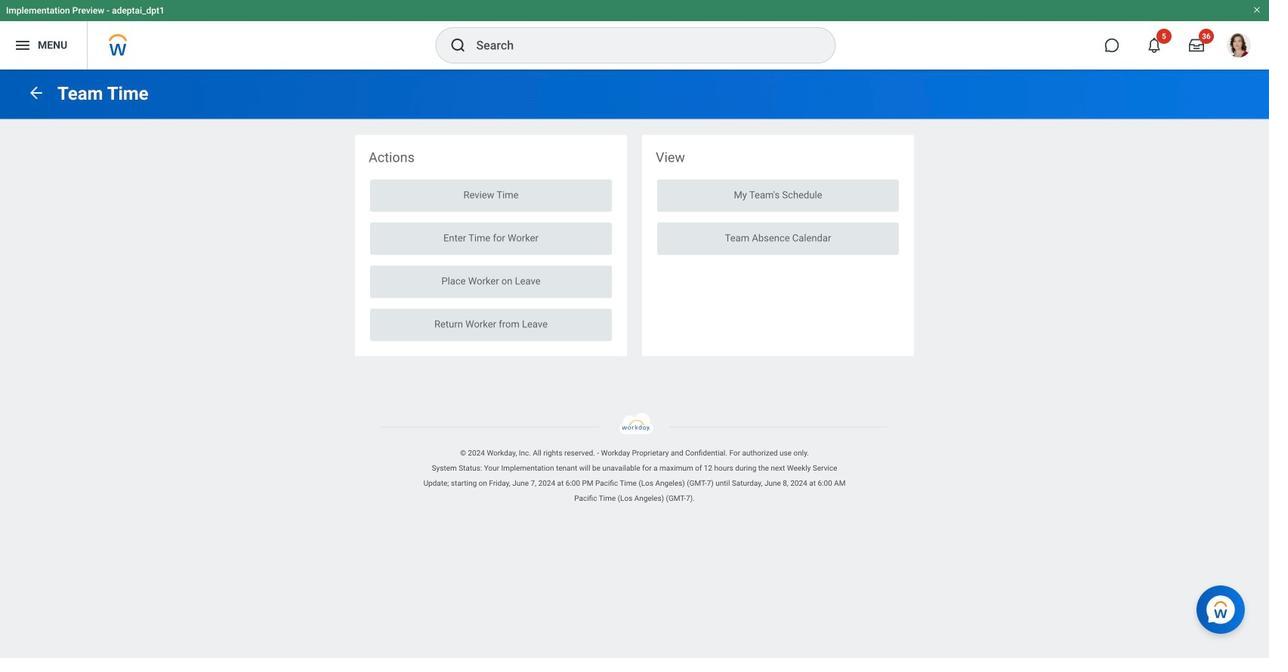 Task type: describe. For each thing, give the bounding box(es) containing it.
Search Workday  search field
[[476, 29, 804, 62]]

previous page image
[[27, 84, 45, 102]]

profile logan mcneil image
[[1227, 33, 1251, 61]]

justify image
[[14, 36, 32, 54]]



Task type: vqa. For each thing, say whether or not it's contained in the screenshot.
Search Workday SEARCH FIELD
yes



Task type: locate. For each thing, give the bounding box(es) containing it.
close environment banner image
[[1253, 5, 1262, 14]]

footer
[[0, 413, 1269, 506]]

main content
[[0, 70, 1269, 389]]

search image
[[449, 36, 467, 54]]

inbox large image
[[1189, 38, 1204, 53]]

notifications large image
[[1147, 38, 1162, 53]]

banner
[[0, 0, 1269, 70]]



